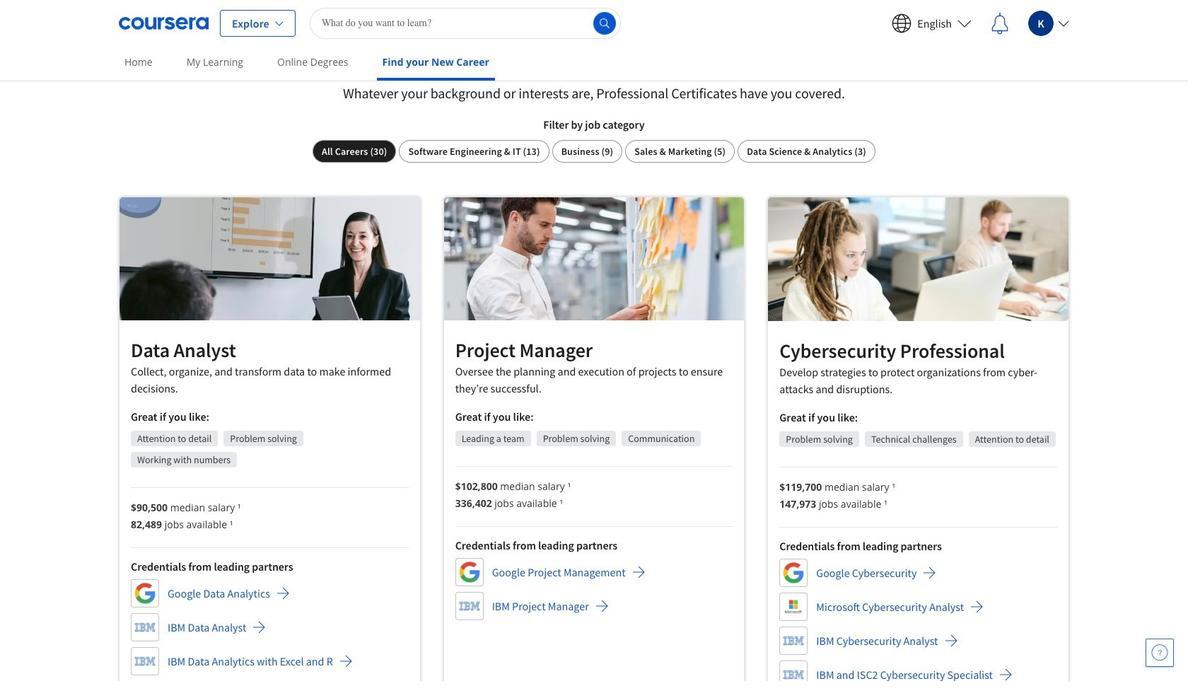 Task type: locate. For each thing, give the bounding box(es) containing it.
option group
[[313, 140, 876, 163]]

What do you want to learn? text field
[[310, 7, 621, 39]]

coursera image
[[119, 12, 209, 34]]

None button
[[313, 140, 396, 163], [399, 140, 549, 163], [552, 140, 623, 163], [626, 140, 735, 163], [738, 140, 876, 163], [313, 140, 396, 163], [399, 140, 549, 163], [552, 140, 623, 163], [626, 140, 735, 163], [738, 140, 876, 163]]

None search field
[[310, 7, 621, 39]]

data analyst image
[[120, 197, 420, 321]]

cybersecurity analyst image
[[769, 197, 1069, 321]]

help center image
[[1152, 645, 1169, 662]]



Task type: describe. For each thing, give the bounding box(es) containing it.
project manager image
[[444, 197, 745, 320]]



Task type: vqa. For each thing, say whether or not it's contained in the screenshot.
option group
yes



